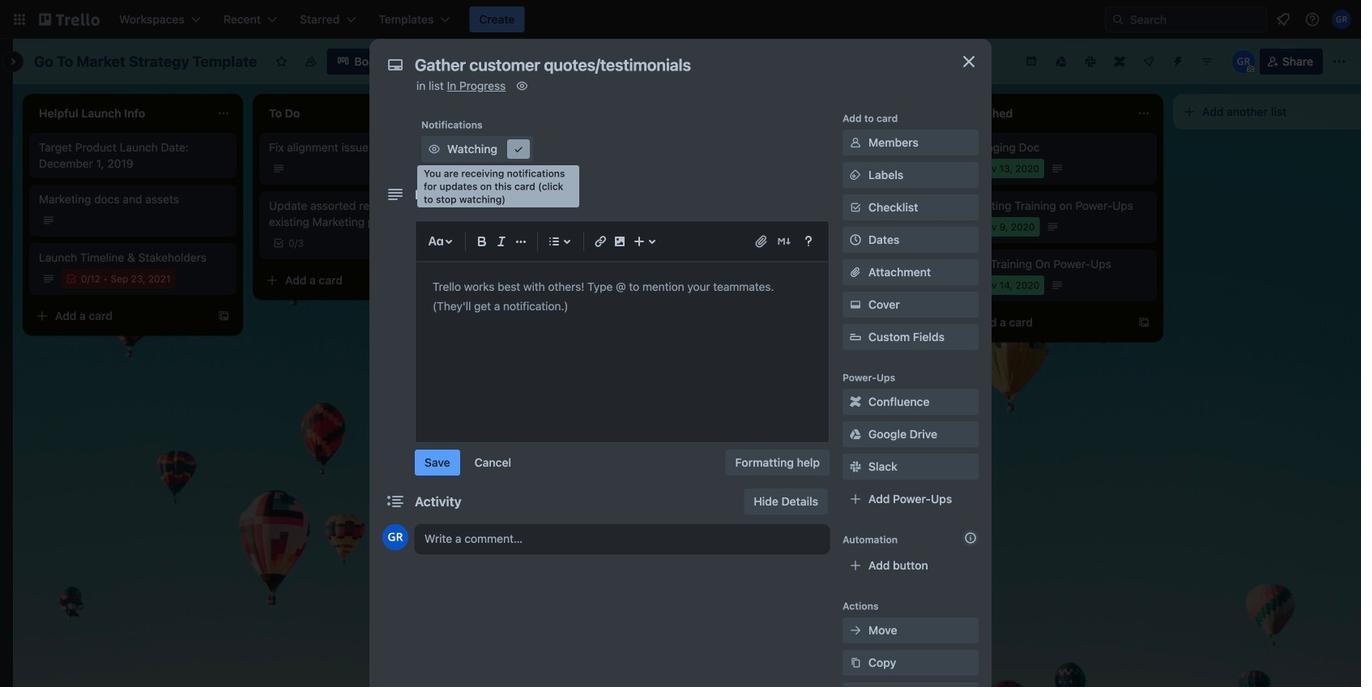 Task type: vqa. For each thing, say whether or not it's contained in the screenshot.
the bottommost sm icon
yes



Task type: locate. For each thing, give the bounding box(es) containing it.
Main content area, start typing to enter text. text field
[[433, 277, 812, 316]]

sm image
[[426, 141, 443, 157], [848, 167, 864, 183], [848, 297, 864, 313], [848, 394, 864, 410], [848, 459, 864, 475], [848, 655, 864, 671]]

1 horizontal spatial create from template… image
[[678, 216, 691, 229]]

create from template… image
[[678, 216, 691, 229], [447, 274, 460, 287]]

1 vertical spatial create from template… image
[[447, 274, 460, 287]]

None checkbox
[[960, 159, 1045, 178], [960, 217, 1040, 237], [960, 159, 1045, 178], [960, 217, 1040, 237]]

None text field
[[407, 50, 942, 79]]

more formatting image
[[512, 232, 531, 251]]

workspace visible image
[[304, 55, 317, 68]]

calendar power-up image
[[1025, 54, 1038, 67]]

sm image
[[514, 78, 530, 94], [848, 135, 864, 151], [511, 141, 527, 157], [848, 426, 864, 443], [848, 623, 864, 639]]

lists image
[[545, 232, 564, 251]]

None checkbox
[[730, 217, 810, 237], [730, 276, 811, 295], [960, 276, 1045, 295], [730, 545, 810, 564], [730, 217, 810, 237], [730, 276, 811, 295], [960, 276, 1045, 295], [730, 545, 810, 564]]

open help dialog image
[[799, 232, 819, 251]]

power ups image
[[1143, 55, 1156, 68]]

view markdown image
[[777, 233, 793, 250]]

0 vertical spatial create from template… image
[[678, 216, 691, 229]]

0 horizontal spatial create from template… image
[[217, 310, 230, 323]]

star or unstar board image
[[275, 55, 288, 68]]

1 vertical spatial greg robinson (gregrobinson96) image
[[383, 524, 409, 550]]

greg robinson (gregrobinson96) image
[[1333, 10, 1352, 29], [383, 524, 409, 550]]

editor toolbar
[[423, 229, 822, 255]]

create from template… image
[[217, 310, 230, 323], [1138, 316, 1151, 329]]

text formatting group
[[473, 232, 531, 251]]

image image
[[610, 232, 630, 251]]

greg robinson (gregrobinson96) image
[[1233, 50, 1256, 73]]

primary element
[[0, 0, 1362, 39]]

attach and insert link image
[[754, 233, 770, 250]]

search image
[[1112, 13, 1125, 26]]

1 horizontal spatial greg robinson (gregrobinson96) image
[[1333, 10, 1352, 29]]

0 horizontal spatial greg robinson (gregrobinson96) image
[[383, 524, 409, 550]]



Task type: describe. For each thing, give the bounding box(es) containing it.
0 notifications image
[[1274, 10, 1294, 29]]

customize views image
[[404, 54, 420, 70]]

text styles image
[[426, 232, 446, 251]]

Board name text field
[[26, 49, 265, 75]]

open information menu image
[[1305, 11, 1321, 28]]

0 vertical spatial greg robinson (gregrobinson96) image
[[1333, 10, 1352, 29]]

Search field
[[1106, 6, 1268, 32]]

Write a comment text field
[[415, 524, 830, 554]]

show menu image
[[1332, 54, 1348, 70]]

0 horizontal spatial create from template… image
[[447, 274, 460, 287]]

bold ⌘b image
[[473, 232, 492, 251]]

italic ⌘i image
[[492, 232, 512, 251]]

close dialog image
[[960, 52, 979, 71]]

1 horizontal spatial create from template… image
[[1138, 316, 1151, 329]]

link ⌘k image
[[591, 232, 610, 251]]



